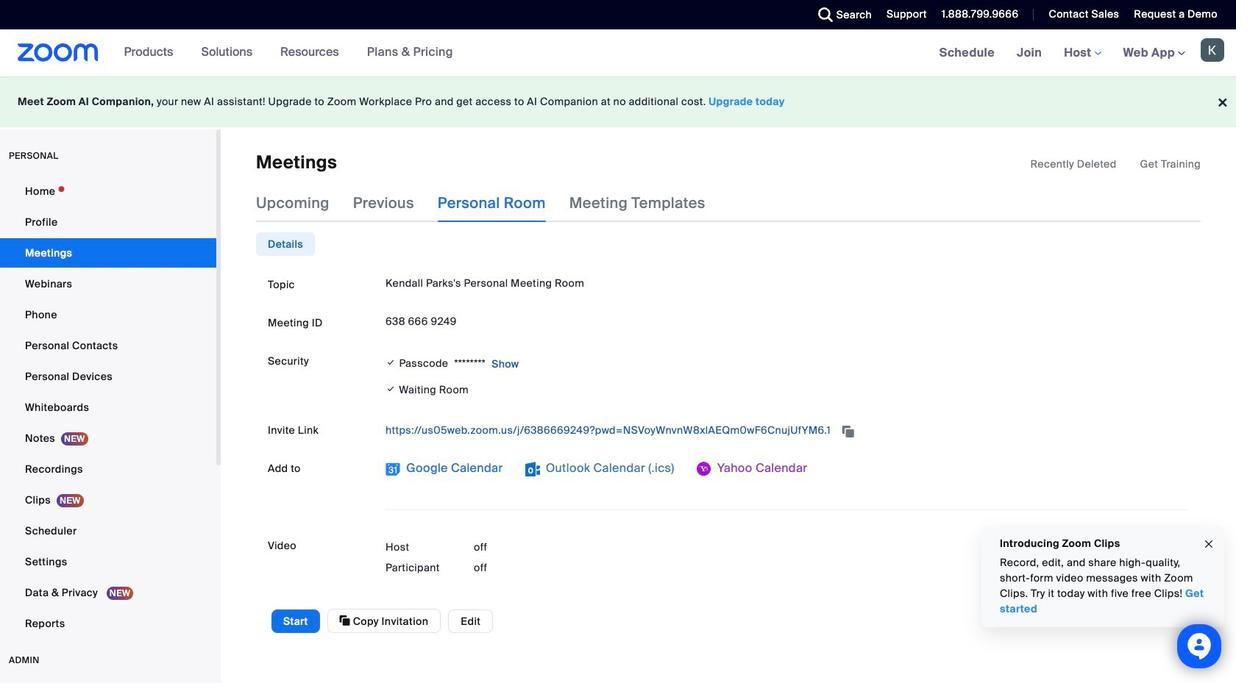 Task type: describe. For each thing, give the bounding box(es) containing it.
add to google calendar image
[[386, 463, 400, 477]]

add to yahoo calendar image
[[697, 463, 712, 477]]

add to outlook calendar (.ics) image
[[525, 463, 540, 477]]

tabs of meeting tab list
[[256, 184, 729, 223]]

checked image
[[386, 356, 396, 370]]

copy image
[[340, 615, 350, 628]]

meetings navigation
[[929, 29, 1237, 77]]

checked image
[[386, 382, 396, 398]]



Task type: locate. For each thing, give the bounding box(es) containing it.
profile picture image
[[1201, 38, 1225, 62]]

1 vertical spatial application
[[386, 419, 1190, 443]]

0 vertical spatial application
[[1031, 157, 1201, 172]]

zoom logo image
[[18, 43, 98, 62]]

personal menu menu
[[0, 177, 216, 640]]

tab list
[[256, 233, 315, 256]]

banner
[[0, 29, 1237, 77]]

application
[[1031, 157, 1201, 172], [386, 419, 1190, 443]]

footer
[[0, 77, 1237, 127]]

product information navigation
[[113, 29, 464, 77]]

close image
[[1204, 536, 1215, 553]]

tab
[[256, 233, 315, 256]]



Task type: vqa. For each thing, say whether or not it's contained in the screenshot.
Add to Google Calendar image in the left bottom of the page
yes



